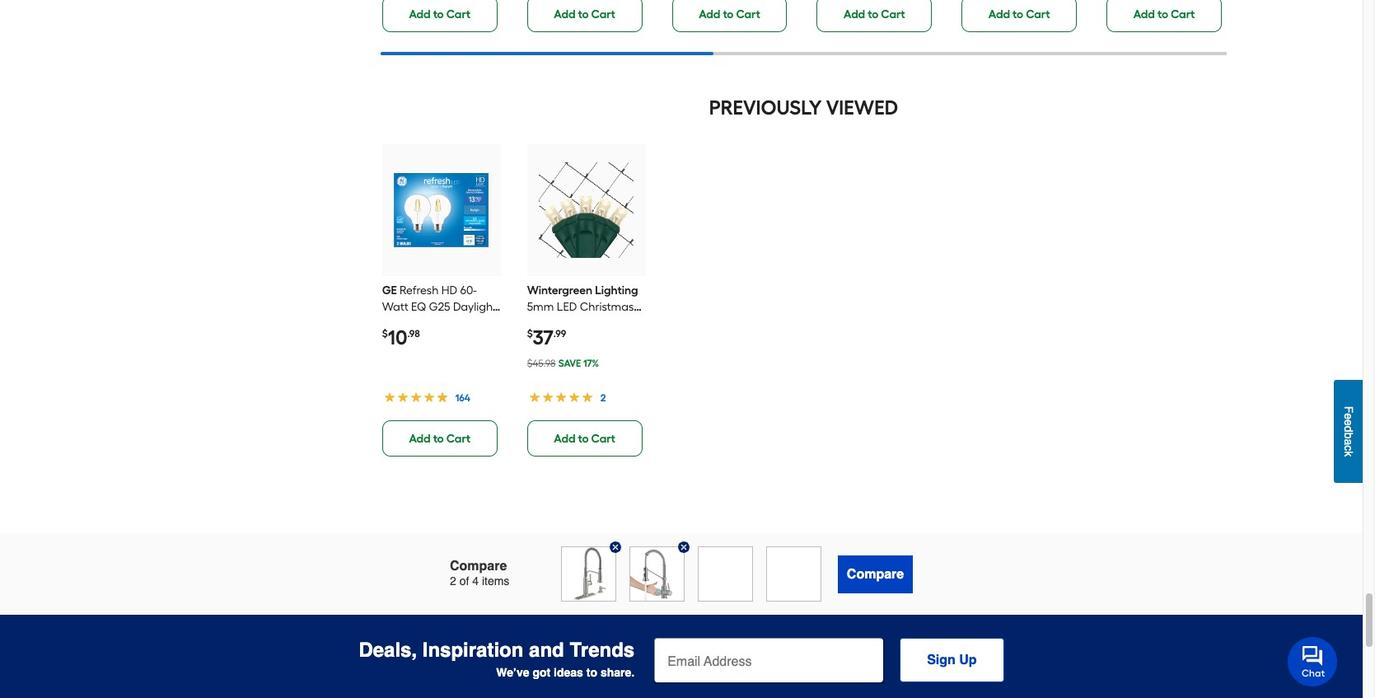 Task type: locate. For each thing, give the bounding box(es) containing it.
to inside 37 'list item'
[[578, 432, 589, 446]]

$
[[382, 328, 388, 340], [527, 328, 533, 340]]

add to cart link
[[382, 0, 498, 32], [527, 0, 643, 32], [672, 0, 788, 32], [817, 0, 933, 32], [962, 0, 1077, 32], [1107, 0, 1222, 32], [382, 420, 498, 457], [527, 420, 643, 457]]

$ left .98
[[382, 328, 388, 340]]

6-
[[612, 317, 622, 331]]

ft
[[593, 317, 601, 331], [622, 317, 630, 331]]

$ inside the $ 37 .99
[[527, 328, 533, 340]]

0 horizontal spatial ft
[[593, 317, 601, 331]]

Email Address email field
[[655, 638, 884, 683]]

sign up
[[928, 653, 977, 668]]

1 horizontal spatial remove this product image
[[678, 542, 690, 553]]

0 horizontal spatial compare
[[450, 559, 507, 574]]

sign
[[928, 653, 956, 668]]

1 $ from the left
[[382, 328, 388, 340]]

trends
[[570, 639, 635, 662]]

0 vertical spatial lights
[[527, 317, 559, 331]]

$45.98
[[527, 358, 556, 369]]

.98
[[408, 328, 420, 340]]

1 horizontal spatial lights
[[605, 350, 637, 364]]

compare
[[450, 559, 507, 574], [847, 567, 904, 582]]

5mm
[[527, 300, 554, 314]]

add to cart inside 37 'list item'
[[554, 432, 616, 446]]

37
[[533, 326, 554, 350]]

$ 37 .99
[[527, 326, 566, 350]]

$ down the 5mm
[[527, 328, 533, 340]]

christmas up x
[[580, 300, 634, 314]]

0 vertical spatial christmas
[[580, 300, 634, 314]]

lights down the 5mm
[[527, 317, 559, 331]]

ft right x
[[622, 317, 630, 331]]

2 $ from the left
[[527, 328, 533, 340]]

sign up button
[[900, 638, 1005, 683]]

compare 2 of 4 items
[[450, 559, 510, 588]]

1 horizontal spatial compare
[[847, 567, 904, 582]]

2 ft from the left
[[622, 317, 630, 331]]

1 remove this product image from the left
[[610, 542, 622, 553]]

we've
[[497, 666, 530, 679]]

4-
[[583, 317, 593, 331]]

ideas
[[554, 666, 584, 679]]

add to cart inside 10 list item
[[409, 432, 471, 446]]

previously viewed
[[709, 96, 899, 120]]

cart inside 10 list item
[[447, 432, 471, 446]]

1 ft from the left
[[593, 317, 601, 331]]

cart inside 37 'list item'
[[592, 432, 616, 446]]

37 list item
[[527, 144, 646, 457]]

10 list item
[[382, 144, 501, 457]]

$ 10 .98
[[382, 326, 420, 350]]

.99
[[554, 328, 566, 340]]

0 horizontal spatial remove this product image
[[610, 542, 622, 553]]

deals,
[[359, 639, 417, 662]]

ft left x
[[593, 317, 601, 331]]

compare for compare
[[847, 567, 904, 582]]

add
[[409, 7, 431, 21], [554, 7, 576, 21], [699, 7, 721, 21], [844, 7, 866, 21], [989, 7, 1011, 21], [1134, 7, 1156, 21], [409, 432, 431, 446], [554, 432, 576, 446]]

remove this product image
[[610, 542, 622, 553], [678, 542, 690, 553]]

christmas
[[580, 300, 634, 314], [527, 350, 581, 364]]

previously viewed heading
[[381, 92, 1227, 124]]

e up b
[[1343, 420, 1356, 426]]

to
[[433, 7, 444, 21], [578, 7, 589, 21], [723, 7, 734, 21], [868, 7, 879, 21], [1013, 7, 1024, 21], [1158, 7, 1169, 21], [433, 432, 444, 446], [578, 432, 589, 446], [587, 666, 598, 679]]

4
[[473, 574, 479, 588]]

f e e d b a c k button
[[1335, 380, 1363, 483]]

b
[[1343, 433, 1356, 439]]

100
[[562, 317, 580, 331]]

add inside 10 list item
[[409, 432, 431, 446]]

d
[[1343, 426, 1356, 433]]

add to cart
[[409, 7, 471, 21], [554, 7, 616, 21], [699, 7, 761, 21], [844, 7, 906, 21], [989, 7, 1051, 21], [1134, 7, 1196, 21], [409, 432, 471, 446], [554, 432, 616, 446]]

$45.98 save 17%
[[527, 358, 599, 369]]

viewed
[[827, 96, 899, 120]]

e up d
[[1343, 413, 1356, 420]]

ge
[[382, 284, 397, 298]]

compare inside button
[[847, 567, 904, 582]]

lights right net
[[605, 350, 637, 364]]

e
[[1343, 413, 1356, 420], [1343, 420, 1356, 426]]

1 horizontal spatial ft
[[622, 317, 630, 331]]

0 horizontal spatial $
[[382, 328, 388, 340]]

compare inside compare 2 of 4 items
[[450, 559, 507, 574]]

0 horizontal spatial lights
[[527, 317, 559, 331]]

cart
[[447, 7, 471, 21], [592, 7, 616, 21], [737, 7, 761, 21], [881, 7, 906, 21], [1026, 7, 1051, 21], [1171, 7, 1196, 21], [447, 432, 471, 446], [592, 432, 616, 446]]

of
[[460, 574, 469, 588]]

17%
[[584, 358, 599, 369]]

christmas down constant
[[527, 350, 581, 364]]

1 horizontal spatial $
[[527, 328, 533, 340]]

f e e d b a c k
[[1343, 406, 1356, 457]]

$ inside $ 10 .98
[[382, 328, 388, 340]]

wintergreen
[[527, 284, 593, 298]]

sign up form
[[655, 638, 1005, 684]]

lights
[[527, 317, 559, 331], [605, 350, 637, 364]]

share.
[[601, 666, 635, 679]]

got
[[533, 666, 551, 679]]



Task type: describe. For each thing, give the bounding box(es) containing it.
chat invite button image
[[1288, 636, 1339, 687]]

lighting
[[595, 284, 639, 298]]

up
[[960, 653, 977, 668]]

white
[[579, 333, 610, 347]]

10
[[388, 326, 408, 350]]

previously
[[709, 96, 822, 120]]

wintergreen lighting 5mm led christmas lights 100 4-ft x 6-ft constant white christmas net lights energy star image
[[539, 163, 634, 258]]

to inside "deals, inspiration and trends we've got ideas to share."
[[587, 666, 598, 679]]

star
[[573, 366, 599, 380]]

1 vertical spatial lights
[[605, 350, 637, 364]]

deals, inspiration and trends we've got ideas to share.
[[359, 639, 635, 679]]

to inside 10 list item
[[433, 432, 444, 446]]

2
[[450, 574, 457, 588]]

ge link
[[382, 284, 497, 364]]

save
[[559, 358, 581, 369]]

$ for 37
[[527, 328, 533, 340]]

wintergreen lighting 5mm led christmas lights 100 4-ft x 6-ft constant white christmas net lights energy star
[[527, 284, 639, 380]]

energy
[[527, 366, 570, 380]]

net
[[584, 350, 602, 364]]

1 vertical spatial christmas
[[527, 350, 581, 364]]

ge refresh hd 60-watt eq g25 daylight medium base (e-26) dimmable led light bulb (2-pack) image
[[394, 163, 489, 258]]

c
[[1343, 445, 1356, 451]]

led
[[557, 300, 577, 314]]

items
[[482, 574, 510, 588]]

2 e from the top
[[1343, 420, 1356, 426]]

2 remove this product image from the left
[[678, 542, 690, 553]]

x
[[604, 317, 609, 331]]

constant
[[527, 333, 576, 347]]

a
[[1343, 439, 1356, 445]]

$ for 10
[[382, 328, 388, 340]]

add inside 37 'list item'
[[554, 432, 576, 446]]

add to cart link inside 37 'list item'
[[527, 420, 643, 457]]

inspiration
[[423, 639, 524, 662]]

and
[[529, 639, 564, 662]]

compare button
[[838, 555, 913, 593]]

1 e from the top
[[1343, 413, 1356, 420]]

compare for compare 2 of 4 items
[[450, 559, 507, 574]]

f
[[1343, 406, 1356, 413]]

k
[[1343, 451, 1356, 457]]



Task type: vqa. For each thing, say whether or not it's contained in the screenshot.
the Compare 2 of 4 items
yes



